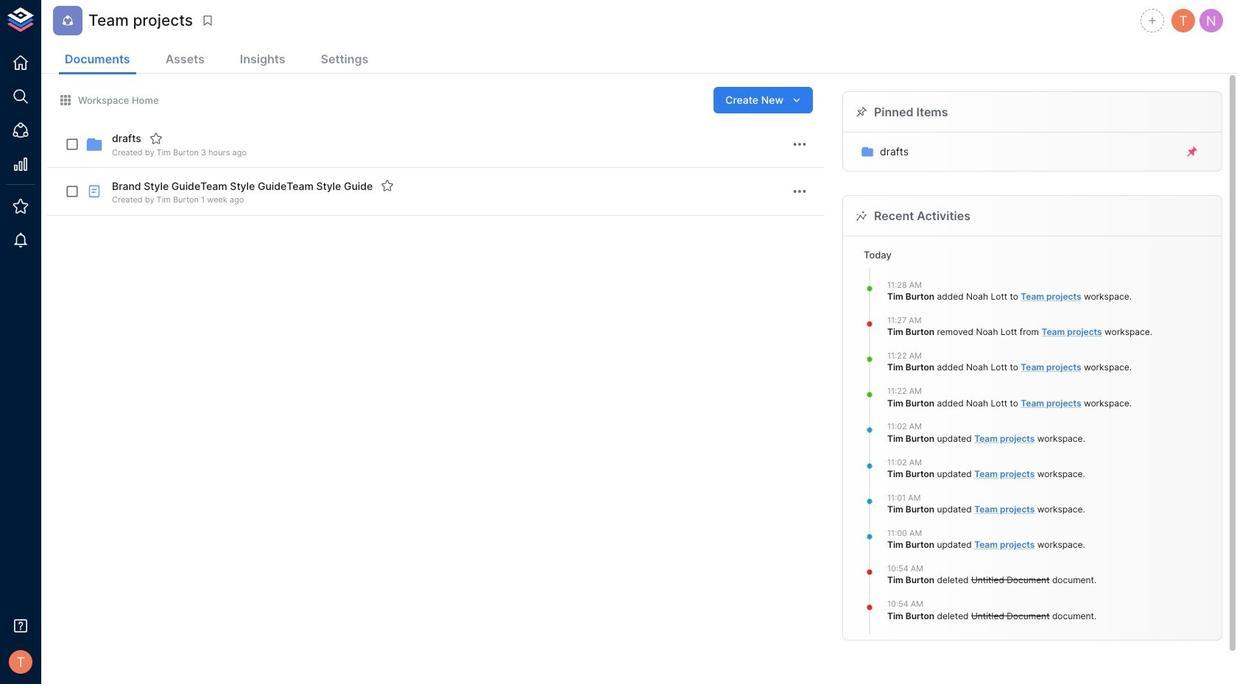 Task type: locate. For each thing, give the bounding box(es) containing it.
unpin image
[[1186, 145, 1199, 158]]

favorite image
[[381, 179, 394, 192]]

bookmark image
[[201, 14, 214, 27]]

favorite image
[[149, 132, 163, 145]]



Task type: vqa. For each thing, say whether or not it's contained in the screenshot.
buy a house and sell my old one!
no



